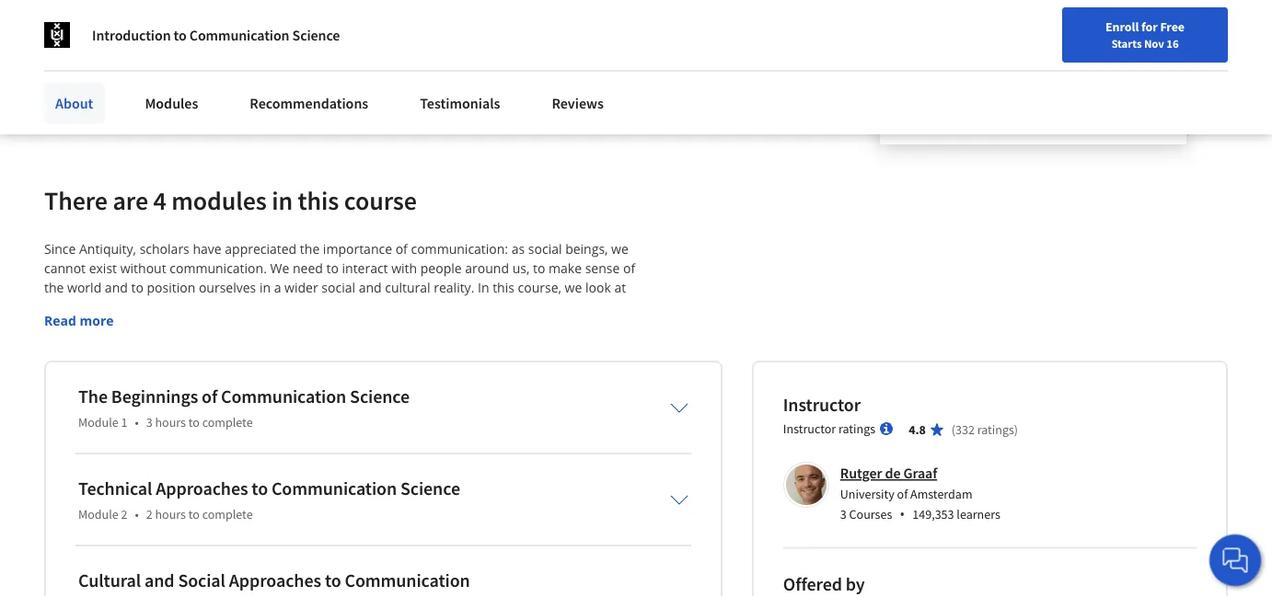 Task type: describe. For each thing, give the bounding box(es) containing it.
( 332 ratings )
[[952, 422, 1019, 439]]

the down exploring
[[513, 337, 532, 355]]

0 horizontal spatial ratings
[[839, 421, 876, 438]]

1 horizontal spatial social
[[322, 279, 355, 297]]

complete for to
[[202, 507, 253, 523]]

course inside since antiquity, scholars have appreciated the importance of communication: as social beings, we cannot exist without communication. we need to interact with people around us, to make sense of the world and to position ourselves in a wider social and cultural reality. in this course, we look at how and why communication evolved as a science and reflect on today's dominant paradigms. the course also extends beyond the boundaries of communication science itself, exploring dimensions of history, sociology and psychology. join our class, together with people all over the world.
[[44, 318, 85, 335]]

science inside technical approaches to communication science module 2 • 2 hours to complete
[[401, 478, 460, 501]]

dimensions
[[566, 318, 635, 335]]

free
[[1161, 18, 1185, 35]]

communication inside the beginnings of communication science module 1 • 3 hours to complete
[[221, 386, 346, 409]]

recommendations link
[[239, 83, 380, 123]]

to inside cultural and social approaches to communication science
[[325, 570, 341, 593]]

media
[[183, 70, 222, 89]]

module for the
[[78, 415, 119, 431]]

and inside cultural and social approaches to communication science
[[145, 570, 175, 593]]

around
[[465, 260, 509, 277]]

reviews link
[[541, 83, 615, 123]]

on inside since antiquity, scholars have appreciated the importance of communication: as social beings, we cannot exist without communication. we need to interact with people around us, to make sense of the world and to position ourselves in a wider social and cultural reality. in this course, we look at how and why communication evolved as a science and reflect on today's dominant paradigms. the course also extends beyond the boundaries of communication science itself, exploring dimensions of history, sociology and psychology. join our class, together with people all over the world.
[[417, 299, 432, 316]]

cannot
[[44, 260, 86, 277]]

university of amsterdam image
[[44, 22, 70, 48]]

enroll
[[1106, 18, 1140, 35]]

)
[[1015, 422, 1019, 439]]

antiquity,
[[79, 241, 136, 258]]

us,
[[513, 260, 530, 277]]

the up how
[[44, 279, 64, 297]]

about
[[55, 94, 93, 112]]

introduction to communication science
[[92, 26, 340, 44]]

how
[[44, 299, 70, 316]]

by
[[846, 573, 865, 596]]

module for technical
[[78, 507, 119, 523]]

exploring
[[506, 318, 562, 335]]

have
[[193, 241, 222, 258]]

2 with from the top
[[392, 337, 418, 355]]

hours for beginnings
[[155, 415, 186, 431]]

psychology.
[[178, 337, 248, 355]]

evolved
[[225, 299, 271, 316]]

courses
[[850, 506, 893, 523]]

since
[[44, 241, 76, 258]]

communication.
[[170, 260, 267, 277]]

1
[[121, 415, 127, 431]]

technical
[[78, 478, 152, 501]]

0 vertical spatial a
[[274, 279, 281, 297]]

there
[[44, 185, 108, 217]]

modules link
[[134, 83, 209, 123]]

modules
[[145, 94, 198, 112]]

scholars
[[140, 241, 190, 258]]

communication:
[[411, 241, 508, 258]]

16
[[1167, 36, 1179, 51]]

modules
[[172, 185, 267, 217]]

without
[[120, 260, 166, 277]]

communication inside cultural and social approaches to communication science
[[345, 570, 470, 593]]

science inside cultural and social approaches to communication science
[[78, 596, 138, 598]]

social
[[178, 570, 226, 593]]

our
[[277, 337, 298, 355]]

• for the beginnings of communication science
[[135, 415, 139, 431]]

hours for approaches
[[155, 507, 186, 523]]

position
[[147, 279, 195, 297]]

paradigms.
[[543, 299, 610, 316]]

0 vertical spatial social
[[145, 70, 180, 89]]

332
[[956, 422, 975, 439]]

this inside since antiquity, scholars have appreciated the importance of communication: as social beings, we cannot exist without communication. we need to interact with people around us, to make sense of the world and to position ourselves in a wider social and cultural reality. in this course, we look at how and why communication evolved as a science and reflect on today's dominant paradigms. the course also extends beyond the boundaries of communication science itself, exploring dimensions of history, sociology and psychology. join our class, together with people all over the world.
[[493, 279, 515, 297]]

graaf
[[904, 465, 938, 483]]

1 vertical spatial in
[[272, 185, 293, 217]]

at
[[615, 279, 626, 297]]

149,353
[[913, 506, 955, 523]]

your
[[266, 70, 294, 89]]

course,
[[518, 279, 562, 297]]

class,
[[301, 337, 333, 355]]

cultural
[[385, 279, 431, 297]]

de
[[885, 465, 901, 483]]

share
[[76, 70, 111, 89]]

rutger de  graaf university of amsterdam 3 courses • 149,353 learners
[[841, 465, 1001, 524]]

interact
[[342, 260, 388, 277]]

3 inside the beginnings of communication science module 1 • 3 hours to complete
[[146, 415, 153, 431]]

testimonials
[[420, 94, 500, 112]]

in
[[478, 279, 490, 297]]

1 people from the top
[[421, 260, 462, 277]]

exist
[[89, 260, 117, 277]]

learners
[[957, 506, 1001, 523]]

together
[[337, 337, 388, 355]]

since antiquity, scholars have appreciated the importance of communication: as social beings, we cannot exist without communication. we need to interact with people around us, to make sense of the world and to position ourselves in a wider social and cultural reality. in this course, we look at how and why communication evolved as a science and reflect on today's dominant paradigms. the course also extends beyond the boundaries of communication science itself, exploring dimensions of history, sociology and psychology. join our class, together with people all over the world.
[[44, 241, 654, 355]]

share it on social media and in your performance review
[[76, 70, 420, 89]]

offered by
[[784, 573, 865, 596]]

introduction
[[92, 26, 171, 44]]

beginnings
[[111, 386, 198, 409]]

amsterdam
[[911, 486, 973, 503]]

coursera image
[[22, 15, 139, 44]]

2 2 from the left
[[146, 507, 153, 523]]

join
[[251, 337, 274, 355]]

cultural and social approaches to communication science button
[[64, 557, 703, 598]]

and down world
[[73, 299, 96, 316]]

beings,
[[566, 241, 608, 258]]

and up the why
[[105, 279, 128, 297]]

to inside the beginnings of communication science module 1 • 3 hours to complete
[[189, 415, 200, 431]]

the up psychology.
[[215, 318, 235, 335]]

recommendations
[[250, 94, 369, 112]]

rutger de  graaf image
[[786, 465, 827, 506]]

instructor for instructor
[[784, 394, 861, 417]]

1 vertical spatial as
[[274, 299, 288, 316]]

need
[[293, 260, 323, 277]]

1 horizontal spatial as
[[512, 241, 525, 258]]

make
[[549, 260, 582, 277]]

itself,
[[470, 318, 502, 335]]

0 horizontal spatial science
[[301, 299, 346, 316]]

rutger
[[841, 465, 883, 483]]

4.8
[[909, 422, 926, 439]]

1 2 from the left
[[121, 507, 127, 523]]

and down extends on the bottom left of the page
[[151, 337, 174, 355]]

sociology
[[92, 337, 148, 355]]



Task type: vqa. For each thing, say whether or not it's contained in the screenshot.
THE WITHOUT
yes



Task type: locate. For each thing, give the bounding box(es) containing it.
beyond
[[167, 318, 212, 335]]

ratings
[[839, 421, 876, 438], [978, 422, 1015, 439]]

2
[[121, 507, 127, 523], [146, 507, 153, 523]]

complete down psychology.
[[202, 415, 253, 431]]

1 vertical spatial course
[[44, 318, 85, 335]]

this
[[298, 185, 339, 217], [493, 279, 515, 297]]

for
[[1142, 18, 1158, 35]]

of up class,
[[310, 318, 322, 335]]

complete inside technical approaches to communication science module 2 • 2 hours to complete
[[202, 507, 253, 523]]

1 module from the top
[[78, 415, 119, 431]]

ratings up rutger
[[839, 421, 876, 438]]

0 vertical spatial hours
[[155, 415, 186, 431]]

in left your
[[252, 70, 263, 89]]

all
[[466, 337, 479, 355]]

people up reality.
[[421, 260, 462, 277]]

1 hours from the top
[[155, 415, 186, 431]]

0 horizontal spatial social
[[145, 70, 180, 89]]

the
[[300, 241, 320, 258], [44, 279, 64, 297], [215, 318, 235, 335], [513, 337, 532, 355]]

1 vertical spatial this
[[493, 279, 515, 297]]

0 vertical spatial communication
[[127, 299, 221, 316]]

1 vertical spatial people
[[421, 337, 462, 355]]

1 vertical spatial with
[[392, 337, 418, 355]]

0 horizontal spatial communication
[[127, 299, 221, 316]]

approaches right the technical at the bottom of the page
[[156, 478, 248, 501]]

complete
[[202, 415, 253, 431], [202, 507, 253, 523]]

also
[[88, 318, 112, 335]]

1 vertical spatial social
[[528, 241, 562, 258]]

this right in
[[493, 279, 515, 297]]

0 horizontal spatial course
[[44, 318, 85, 335]]

with down reflect at the left of the page
[[392, 337, 418, 355]]

module inside the beginnings of communication science module 1 • 3 hours to complete
[[78, 415, 119, 431]]

reflect
[[375, 299, 413, 316]]

of down de
[[898, 486, 908, 503]]

• inside the beginnings of communication science module 1 • 3 hours to complete
[[135, 415, 139, 431]]

it
[[114, 70, 123, 89]]

0 vertical spatial the
[[614, 299, 636, 316]]

0 vertical spatial we
[[612, 241, 629, 258]]

people left all
[[421, 337, 462, 355]]

importance
[[323, 241, 392, 258]]

social
[[145, 70, 180, 89], [528, 241, 562, 258], [322, 279, 355, 297]]

as
[[512, 241, 525, 258], [274, 299, 288, 316]]

1 horizontal spatial communication
[[326, 318, 420, 335]]

appreciated
[[225, 241, 297, 258]]

1 horizontal spatial the
[[614, 299, 636, 316]]

instructor up instructor ratings
[[784, 394, 861, 417]]

enroll for free starts nov 16
[[1106, 18, 1185, 51]]

1 vertical spatial hours
[[155, 507, 186, 523]]

of up cultural
[[396, 241, 408, 258]]

cultural
[[78, 570, 141, 593]]

science down wider
[[301, 299, 346, 316]]

2 vertical spatial in
[[260, 279, 271, 297]]

a down wider
[[291, 299, 298, 316]]

as up the us,
[[512, 241, 525, 258]]

• down the technical at the bottom of the page
[[135, 507, 139, 523]]

offered
[[784, 573, 843, 596]]

read
[[44, 312, 76, 330]]

• for technical approaches to communication science
[[135, 507, 139, 523]]

in inside since antiquity, scholars have appreciated the importance of communication: as social beings, we cannot exist without communication. we need to interact with people around us, to make sense of the world and to position ourselves in a wider social and cultural reality. in this course, we look at how and why communication evolved as a science and reflect on today's dominant paradigms. the course also extends beyond the boundaries of communication science itself, exploring dimensions of history, sociology and psychology. join our class, together with people all over the world.
[[260, 279, 271, 297]]

0 vertical spatial course
[[344, 185, 417, 217]]

world.
[[536, 337, 573, 355]]

2 people from the top
[[421, 337, 462, 355]]

and left social
[[145, 570, 175, 593]]

0 vertical spatial on
[[126, 70, 142, 89]]

complete up social
[[202, 507, 253, 523]]

of down psychology.
[[202, 386, 217, 409]]

testimonials link
[[409, 83, 512, 123]]

rutger de  graaf link
[[841, 465, 938, 483]]

today's
[[436, 299, 478, 316]]

1 vertical spatial communication
[[326, 318, 420, 335]]

starts
[[1112, 36, 1142, 51]]

the inside the beginnings of communication science module 1 • 3 hours to complete
[[78, 386, 108, 409]]

cultural and social approaches to communication science
[[78, 570, 470, 598]]

science
[[292, 26, 340, 44], [350, 386, 410, 409], [401, 478, 460, 501], [78, 596, 138, 598]]

social up the modules
[[145, 70, 180, 89]]

1 vertical spatial module
[[78, 507, 119, 523]]

hours inside technical approaches to communication science module 2 • 2 hours to complete
[[155, 507, 186, 523]]

1 horizontal spatial this
[[493, 279, 515, 297]]

in down 'we'
[[260, 279, 271, 297]]

complete inside the beginnings of communication science module 1 • 3 hours to complete
[[202, 415, 253, 431]]

0 horizontal spatial the
[[78, 386, 108, 409]]

0 vertical spatial complete
[[202, 415, 253, 431]]

as up "boundaries"
[[274, 299, 288, 316]]

instructor ratings
[[784, 421, 876, 438]]

0 vertical spatial this
[[298, 185, 339, 217]]

the inside since antiquity, scholars have appreciated the importance of communication: as social beings, we cannot exist without communication. we need to interact with people around us, to make sense of the world and to position ourselves in a wider social and cultural reality. in this course, we look at how and why communication evolved as a science and reflect on today's dominant paradigms. the course also extends beyond the boundaries of communication science itself, exploring dimensions of history, sociology and psychology. join our class, together with people all over the world.
[[614, 299, 636, 316]]

performance
[[297, 70, 376, 89]]

0 horizontal spatial as
[[274, 299, 288, 316]]

menu item
[[930, 18, 1049, 78]]

hours up social
[[155, 507, 186, 523]]

0 vertical spatial people
[[421, 260, 462, 277]]

in
[[252, 70, 263, 89], [272, 185, 293, 217], [260, 279, 271, 297]]

and right the media
[[225, 70, 249, 89]]

approaches inside cultural and social approaches to communication science
[[229, 570, 321, 593]]

about link
[[44, 83, 104, 123]]

0 vertical spatial instructor
[[784, 394, 861, 417]]

• inside technical approaches to communication science module 2 • 2 hours to complete
[[135, 507, 139, 523]]

0 vertical spatial as
[[512, 241, 525, 258]]

approaches inside technical approaches to communication science module 2 • 2 hours to complete
[[156, 478, 248, 501]]

hours down beginnings
[[155, 415, 186, 431]]

1 horizontal spatial ratings
[[978, 422, 1015, 439]]

1 vertical spatial approaches
[[229, 570, 321, 593]]

0 horizontal spatial this
[[298, 185, 339, 217]]

history,
[[44, 337, 89, 355]]

1 vertical spatial we
[[565, 279, 582, 297]]

1 horizontal spatial course
[[344, 185, 417, 217]]

1 horizontal spatial 2
[[146, 507, 153, 523]]

1 with from the top
[[392, 260, 417, 277]]

with
[[392, 260, 417, 277], [392, 337, 418, 355]]

science
[[301, 299, 346, 316], [423, 318, 467, 335]]

2 complete from the top
[[202, 507, 253, 523]]

dominant
[[481, 299, 540, 316]]

of inside rutger de  graaf university of amsterdam 3 courses • 149,353 learners
[[898, 486, 908, 503]]

0 vertical spatial 3
[[146, 415, 153, 431]]

communication inside technical approaches to communication science module 2 • 2 hours to complete
[[272, 478, 397, 501]]

(
[[952, 422, 956, 439]]

1 horizontal spatial 3
[[841, 506, 847, 523]]

1 complete from the top
[[202, 415, 253, 431]]

more
[[80, 312, 114, 330]]

2 module from the top
[[78, 507, 119, 523]]

0 horizontal spatial 2
[[121, 507, 127, 523]]

show notifications image
[[1068, 23, 1090, 45]]

3 left courses
[[841, 506, 847, 523]]

social up make
[[528, 241, 562, 258]]

communication
[[190, 26, 290, 44], [221, 386, 346, 409], [272, 478, 397, 501], [345, 570, 470, 593]]

2 vertical spatial social
[[322, 279, 355, 297]]

and down interact
[[359, 279, 382, 297]]

technical approaches to communication science module 2 • 2 hours to complete
[[78, 478, 460, 523]]

0 vertical spatial science
[[301, 299, 346, 316]]

science down today's
[[423, 318, 467, 335]]

3 inside rutger de  graaf university of amsterdam 3 courses • 149,353 learners
[[841, 506, 847, 523]]

we
[[612, 241, 629, 258], [565, 279, 582, 297]]

on
[[126, 70, 142, 89], [417, 299, 432, 316]]

read more
[[44, 312, 114, 330]]

module down the technical at the bottom of the page
[[78, 507, 119, 523]]

• right 1
[[135, 415, 139, 431]]

0 vertical spatial approaches
[[156, 478, 248, 501]]

• inside rutger de  graaf university of amsterdam 3 courses • 149,353 learners
[[900, 504, 906, 524]]

in up appreciated
[[272, 185, 293, 217]]

1 vertical spatial science
[[423, 318, 467, 335]]

0 vertical spatial module
[[78, 415, 119, 431]]

extends
[[116, 318, 164, 335]]

0 vertical spatial in
[[252, 70, 263, 89]]

and left reflect at the left of the page
[[349, 299, 372, 316]]

approaches
[[156, 478, 248, 501], [229, 570, 321, 593]]

coursera career certificate image
[[880, 0, 1187, 144]]

the down at
[[614, 299, 636, 316]]

why
[[100, 299, 124, 316]]

1 vertical spatial 3
[[841, 506, 847, 523]]

hours inside the beginnings of communication science module 1 • 3 hours to complete
[[155, 415, 186, 431]]

of right dimensions
[[638, 318, 651, 335]]

chat with us image
[[1221, 546, 1251, 576]]

1 horizontal spatial a
[[291, 299, 298, 316]]

instructor
[[784, 394, 861, 417], [784, 421, 836, 438]]

nov
[[1145, 36, 1165, 51]]

3 right 1
[[146, 415, 153, 431]]

reality.
[[434, 279, 475, 297]]

module inside technical approaches to communication science module 2 • 2 hours to complete
[[78, 507, 119, 523]]

module left 1
[[78, 415, 119, 431]]

1 horizontal spatial science
[[423, 318, 467, 335]]

of inside the beginnings of communication science module 1 • 3 hours to complete
[[202, 386, 217, 409]]

course up history,
[[44, 318, 85, 335]]

on right it
[[126, 70, 142, 89]]

approaches right social
[[229, 570, 321, 593]]

we up sense
[[612, 241, 629, 258]]

instructor for instructor ratings
[[784, 421, 836, 438]]

2 hours from the top
[[155, 507, 186, 523]]

2 horizontal spatial social
[[528, 241, 562, 258]]

0 horizontal spatial on
[[126, 70, 142, 89]]

course
[[344, 185, 417, 217], [44, 318, 85, 335]]

complete for of
[[202, 415, 253, 431]]

0 horizontal spatial 3
[[146, 415, 153, 431]]

1 vertical spatial a
[[291, 299, 298, 316]]

read more button
[[44, 311, 114, 331]]

course up importance
[[344, 185, 417, 217]]

university
[[841, 486, 895, 503]]

0 vertical spatial with
[[392, 260, 417, 277]]

social down interact
[[322, 279, 355, 297]]

of up at
[[623, 260, 636, 277]]

None search field
[[262, 12, 530, 48]]

ourselves
[[199, 279, 256, 297]]

2 instructor from the top
[[784, 421, 836, 438]]

• left 149,353 at the bottom
[[900, 504, 906, 524]]

4
[[153, 185, 166, 217]]

1 vertical spatial instructor
[[784, 421, 836, 438]]

communication up together
[[326, 318, 420, 335]]

this up importance
[[298, 185, 339, 217]]

with up cultural
[[392, 260, 417, 277]]

the up "need"
[[300, 241, 320, 258]]

instructor up rutger de  graaf image
[[784, 421, 836, 438]]

over
[[483, 337, 509, 355]]

hours
[[155, 415, 186, 431], [155, 507, 186, 523]]

1 vertical spatial on
[[417, 299, 432, 316]]

1 vertical spatial the
[[78, 386, 108, 409]]

on down cultural
[[417, 299, 432, 316]]

there are 4 modules in this course
[[44, 185, 417, 217]]

3
[[146, 415, 153, 431], [841, 506, 847, 523]]

reviews
[[552, 94, 604, 112]]

we
[[270, 260, 289, 277]]

1 vertical spatial complete
[[202, 507, 253, 523]]

0 horizontal spatial a
[[274, 279, 281, 297]]

1 instructor from the top
[[784, 394, 861, 417]]

the down history,
[[78, 386, 108, 409]]

0 horizontal spatial we
[[565, 279, 582, 297]]

wider
[[285, 279, 318, 297]]

we up "paradigms."
[[565, 279, 582, 297]]

science inside the beginnings of communication science module 1 • 3 hours to complete
[[350, 386, 410, 409]]

communication down position
[[127, 299, 221, 316]]

ratings right 332
[[978, 422, 1015, 439]]

world
[[67, 279, 102, 297]]

1 horizontal spatial on
[[417, 299, 432, 316]]

a down 'we'
[[274, 279, 281, 297]]

1 horizontal spatial we
[[612, 241, 629, 258]]

are
[[113, 185, 148, 217]]



